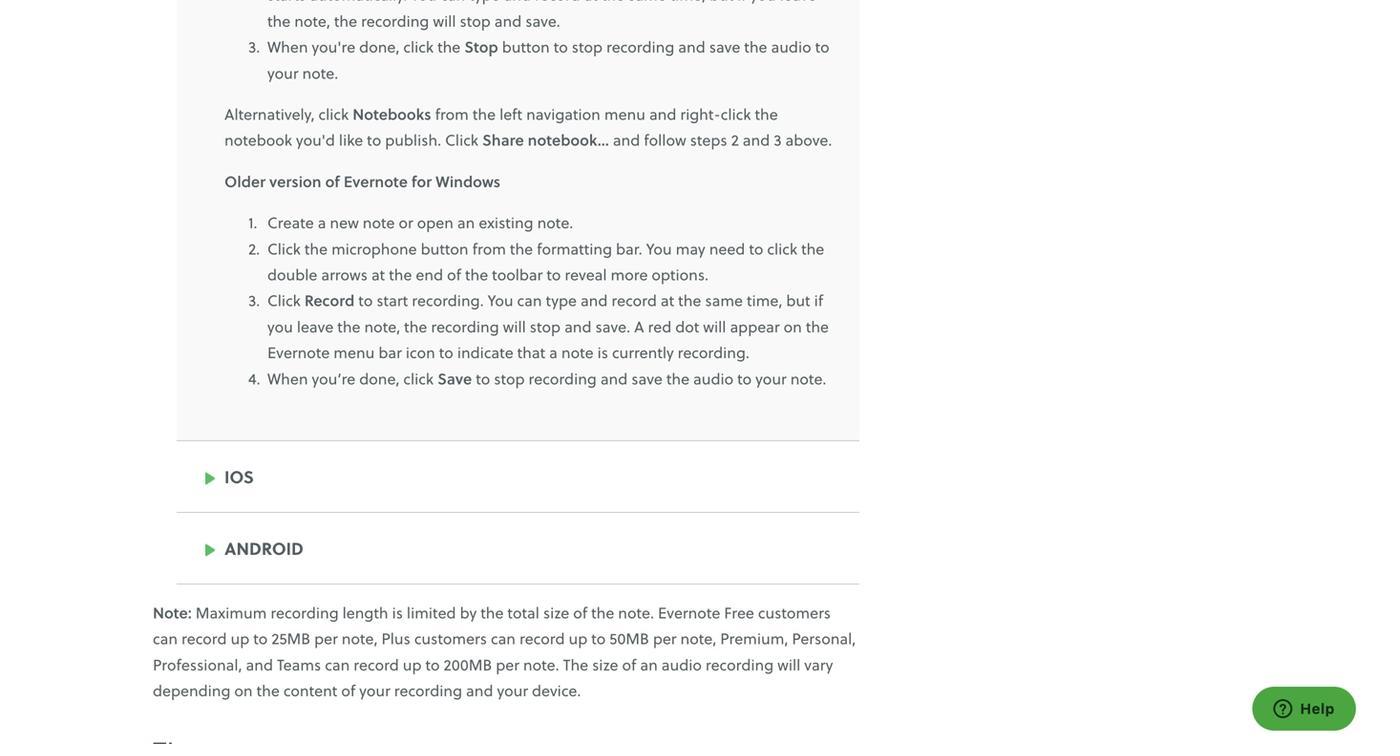 Task type: vqa. For each thing, say whether or not it's contained in the screenshot.
publish. on the top left of page
yes



Task type: describe. For each thing, give the bounding box(es) containing it.
note, inside to start recording. you can type and record at the same time, but if you leave the note, the recording will stop and save. a red dot will appear on the evernote menu bar icon to indicate that a note is currently recording.
[[364, 316, 401, 337]]

you're
[[312, 368, 356, 389]]

maximum recording length is limited by the total size of the note. evernote free customers can record up to 25mb per note, plus customers can record up to 50mb per note, premium, personal, professional, and teams can record up to 200mb per note. the size of an audio recording will vary depending on the content of your recording and your device.
[[153, 602, 856, 701]]

save
[[438, 368, 472, 389]]

click inside create a new note or open an existing note. click the microphone button from the formatting bar. you may need to click the double arrows at the end of the toolbar to reveal more options.
[[268, 238, 301, 259]]

to up 'above.'
[[816, 36, 830, 57]]

note. inside create a new note or open an existing note. click the microphone button from the formatting bar. you may need to click the double arrows at the end of the toolbar to reveal more options.
[[538, 212, 574, 233]]

a
[[635, 316, 644, 337]]

plus
[[382, 628, 411, 649]]

older version of evernote for windows
[[225, 170, 501, 192]]

your left device.
[[497, 680, 528, 701]]

from the left navigation menu and right-click the notebook you'd like to publish. click
[[225, 103, 778, 151]]

to right icon
[[439, 342, 454, 363]]

create a new note or open an existing note. click the microphone button from the formatting bar. you may need to click the double arrows at the end of the toolbar to reveal more options.
[[268, 212, 825, 285]]

done, for you're
[[359, 368, 400, 389]]

1 horizontal spatial will
[[703, 316, 727, 337]]

length
[[343, 602, 388, 623]]

audio inside button to stop recording and save the audio to your note.
[[772, 36, 812, 57]]

record down plus
[[354, 654, 399, 675]]

double
[[268, 264, 318, 285]]

may
[[676, 238, 706, 259]]

the inside button to stop recording and save the audio to your note.
[[745, 36, 768, 57]]

share
[[483, 129, 524, 151]]

to start recording. you can type and record at the same time, but if you leave the note, the recording will stop and save. a red dot will appear on the evernote menu bar icon to indicate that a note is currently recording.
[[268, 290, 829, 363]]

steps
[[690, 129, 728, 151]]

from inside create a new note or open an existing note. click the microphone button from the formatting bar. you may need to click the double arrows at the end of the toolbar to reveal more options.
[[473, 238, 506, 259]]

of inside create a new note or open an existing note. click the microphone button from the formatting bar. you may need to click the double arrows at the end of the toolbar to reveal more options.
[[447, 264, 461, 285]]

maximum
[[196, 602, 267, 623]]

0 vertical spatial size
[[544, 602, 570, 623]]

your down plus
[[359, 680, 391, 701]]

share notebook... and follow steps 2 and 3 above.
[[483, 129, 833, 151]]

follow
[[644, 129, 687, 151]]

and down "reveal"
[[581, 290, 608, 311]]

navigation
[[527, 103, 601, 125]]

and inside button to stop recording and save the audio to your note.
[[679, 36, 706, 57]]

when you're done, click the stop
[[268, 36, 498, 57]]

an inside "maximum recording length is limited by the total size of the note. evernote free customers can record up to 25mb per note, plus customers can record up to 50mb per note, premium, personal, professional, and teams can record up to 200mb per note. the size of an audio recording will vary depending on the content of your recording and your device."
[[640, 654, 658, 675]]

to right need
[[749, 238, 764, 259]]

1 horizontal spatial size
[[592, 654, 619, 675]]

depending
[[153, 680, 231, 701]]

and inside from the left navigation menu and right-click the notebook you'd like to publish. click
[[650, 103, 677, 125]]

content
[[284, 680, 338, 701]]

2 vertical spatial stop
[[494, 368, 525, 389]]

to down "appear"
[[738, 368, 752, 389]]

25mb
[[272, 628, 311, 649]]

that
[[518, 342, 546, 363]]

microphone
[[332, 238, 417, 259]]

0 vertical spatial recording.
[[412, 290, 484, 311]]

indicate
[[457, 342, 514, 363]]

to left start
[[359, 290, 373, 311]]

but
[[787, 290, 811, 311]]

reveal
[[565, 264, 607, 285]]

to up navigation
[[554, 36, 568, 57]]

the
[[563, 654, 589, 675]]

notebook...
[[528, 129, 609, 151]]

red
[[648, 316, 672, 337]]

or
[[399, 212, 413, 233]]

of right content
[[341, 680, 356, 701]]

and right 2
[[743, 129, 770, 151]]

limited
[[407, 602, 456, 623]]

click inside create a new note or open an existing note. click the microphone button from the formatting bar. you may need to click the double arrows at the end of the toolbar to reveal more options.
[[768, 238, 798, 259]]

left
[[500, 103, 523, 125]]

and down type
[[565, 316, 592, 337]]

on inside to start recording. you can type and record at the same time, but if you leave the note, the recording will stop and save. a red dot will appear on the evernote menu bar icon to indicate that a note is currently recording.
[[784, 316, 802, 337]]

when you're done, click save to stop recording and save the audio to your note.
[[268, 368, 827, 389]]

need
[[710, 238, 746, 259]]

leave
[[297, 316, 334, 337]]

bar.
[[616, 238, 643, 259]]

note. inside button to stop recording and save the audio to your note.
[[302, 62, 338, 83]]

to left 50mb
[[592, 628, 606, 649]]

of right version
[[325, 170, 340, 192]]

note, left premium,
[[681, 628, 717, 649]]

you're
[[312, 36, 356, 57]]

personal,
[[792, 628, 856, 649]]

2 vertical spatial click
[[268, 290, 301, 311]]

an inside create a new note or open an existing note. click the microphone button from the formatting bar. you may need to click the double arrows at the end of the toolbar to reveal more options.
[[458, 212, 475, 233]]

0 horizontal spatial will
[[503, 316, 526, 337]]

publish.
[[385, 129, 442, 151]]

you'd
[[296, 129, 335, 151]]

recording down 200mb
[[394, 680, 462, 701]]

notebook
[[225, 129, 292, 151]]

your down "appear"
[[756, 368, 787, 389]]

new
[[330, 212, 359, 233]]

recording inside button to stop recording and save the audio to your note.
[[607, 36, 675, 57]]

click inside from the left navigation menu and right-click the notebook you'd like to publish. click
[[445, 129, 479, 151]]

vary
[[805, 654, 833, 675]]

recording up 25mb
[[271, 602, 339, 623]]

50mb
[[610, 628, 650, 649]]

premium,
[[721, 628, 789, 649]]

3
[[774, 129, 782, 151]]

end
[[416, 264, 443, 285]]

click up like
[[319, 103, 349, 125]]

1 horizontal spatial customers
[[758, 602, 831, 623]]

open
[[417, 212, 454, 233]]

record
[[305, 290, 355, 311]]

for
[[412, 170, 432, 192]]

currently
[[612, 342, 674, 363]]

can down note:
[[153, 628, 178, 649]]

same
[[705, 290, 743, 311]]

to down "indicate"
[[476, 368, 490, 389]]

click record
[[268, 290, 355, 311]]

can inside to start recording. you can type and record at the same time, but if you leave the note, the recording will stop and save. a red dot will appear on the evernote menu bar icon to indicate that a note is currently recording.
[[517, 290, 542, 311]]

button to stop recording and save the audio to your note.
[[268, 36, 830, 83]]

ios
[[225, 464, 254, 489]]

at inside to start recording. you can type and record at the same time, but if you leave the note, the recording will stop and save. a red dot will appear on the evernote menu bar icon to indicate that a note is currently recording.
[[661, 290, 675, 311]]

when for when you're done, click
[[268, 368, 308, 389]]

of down 50mb
[[622, 654, 637, 675]]

more
[[611, 264, 648, 285]]

windows
[[436, 170, 501, 192]]



Task type: locate. For each thing, give the bounding box(es) containing it.
1 horizontal spatial evernote
[[344, 170, 408, 192]]

1 horizontal spatial button
[[502, 36, 550, 57]]

your
[[268, 62, 299, 83], [756, 368, 787, 389], [359, 680, 391, 701], [497, 680, 528, 701]]

of
[[325, 170, 340, 192], [447, 264, 461, 285], [573, 602, 588, 623], [622, 654, 637, 675], [341, 680, 356, 701]]

record down total
[[520, 628, 565, 649]]

1 horizontal spatial at
[[661, 290, 675, 311]]

1 done, from the top
[[359, 36, 400, 57]]

2
[[732, 129, 739, 151]]

to left 200mb
[[426, 654, 440, 675]]

1 vertical spatial on
[[234, 680, 253, 701]]

you
[[268, 316, 293, 337]]

2 vertical spatial evernote
[[658, 602, 721, 623]]

note. down "but"
[[791, 368, 827, 389]]

1 vertical spatial an
[[640, 654, 658, 675]]

bar
[[379, 342, 402, 363]]

older
[[225, 170, 266, 192]]

1 horizontal spatial a
[[550, 342, 558, 363]]

is
[[598, 342, 609, 363], [392, 602, 403, 623]]

1 vertical spatial evernote
[[268, 342, 330, 363]]

up
[[231, 628, 250, 649], [569, 628, 588, 649], [403, 654, 422, 675]]

customers
[[758, 602, 831, 623], [414, 628, 487, 649]]

note.
[[302, 62, 338, 83], [538, 212, 574, 233], [791, 368, 827, 389], [618, 602, 654, 623], [524, 654, 560, 675]]

if
[[815, 290, 824, 311]]

stop inside to start recording. you can type and record at the same time, but if you leave the note, the recording will stop and save. a red dot will appear on the evernote menu bar icon to indicate that a note is currently recording.
[[530, 316, 561, 337]]

record
[[612, 290, 657, 311], [182, 628, 227, 649], [520, 628, 565, 649], [354, 654, 399, 675]]

evernote left free
[[658, 602, 721, 623]]

0 horizontal spatial size
[[544, 602, 570, 623]]

start
[[377, 290, 408, 311]]

1 horizontal spatial per
[[496, 654, 520, 675]]

at down microphone
[[372, 264, 385, 285]]

1 vertical spatial note
[[562, 342, 594, 363]]

0 vertical spatial you
[[646, 238, 672, 259]]

recording
[[607, 36, 675, 57], [431, 316, 499, 337], [529, 368, 597, 389], [271, 602, 339, 623], [706, 654, 774, 675], [394, 680, 462, 701]]

recording inside to start recording. you can type and record at the same time, but if you leave the note, the recording will stop and save. a red dot will appear on the evernote menu bar icon to indicate that a note is currently recording.
[[431, 316, 499, 337]]

click up 2
[[721, 103, 751, 125]]

you right bar.
[[646, 238, 672, 259]]

total
[[508, 602, 540, 623]]

1 horizontal spatial is
[[598, 342, 609, 363]]

0 vertical spatial is
[[598, 342, 609, 363]]

free
[[725, 602, 755, 623]]

click inside from the left navigation menu and right-click the notebook you'd like to publish. click
[[721, 103, 751, 125]]

per right 200mb
[[496, 654, 520, 675]]

and
[[679, 36, 706, 57], [650, 103, 677, 125], [613, 129, 640, 151], [743, 129, 770, 151], [581, 290, 608, 311], [565, 316, 592, 337], [601, 368, 628, 389], [246, 654, 273, 675], [466, 680, 493, 701]]

1 vertical spatial save
[[632, 368, 663, 389]]

and up right-
[[679, 36, 706, 57]]

note:
[[153, 602, 196, 623]]

0 vertical spatial customers
[[758, 602, 831, 623]]

2 horizontal spatial will
[[778, 654, 801, 675]]

device.
[[532, 680, 581, 701]]

recording up "share notebook... and follow steps 2 and 3 above."
[[607, 36, 675, 57]]

an
[[458, 212, 475, 233], [640, 654, 658, 675]]

1 vertical spatial button
[[421, 238, 469, 259]]

alternatively,
[[225, 103, 315, 125]]

0 horizontal spatial up
[[231, 628, 250, 649]]

from down 'existing'
[[473, 238, 506, 259]]

0 horizontal spatial evernote
[[268, 342, 330, 363]]

1 horizontal spatial from
[[473, 238, 506, 259]]

up down 'maximum'
[[231, 628, 250, 649]]

audio
[[772, 36, 812, 57], [694, 368, 734, 389], [662, 654, 702, 675]]

1 vertical spatial click
[[268, 238, 301, 259]]

on inside "maximum recording length is limited by the total size of the note. evernote free customers can record up to 25mb per note, plus customers can record up to 50mb per note, premium, personal, professional, and teams can record up to 200mb per note. the size of an audio recording will vary depending on the content of your recording and your device."
[[234, 680, 253, 701]]

note up when you're done, click save to stop recording and save the audio to your note.
[[562, 342, 594, 363]]

stop
[[572, 36, 603, 57], [530, 316, 561, 337], [494, 368, 525, 389]]

on right depending at the bottom of the page
[[234, 680, 253, 701]]

0 vertical spatial click
[[445, 129, 479, 151]]

at
[[372, 264, 385, 285], [661, 290, 675, 311]]

2 horizontal spatial up
[[569, 628, 588, 649]]

is up plus
[[392, 602, 403, 623]]

recording up "indicate"
[[431, 316, 499, 337]]

0 horizontal spatial save
[[632, 368, 663, 389]]

size right the the
[[592, 654, 619, 675]]

0 horizontal spatial customers
[[414, 628, 487, 649]]

existing
[[479, 212, 534, 233]]

2 horizontal spatial per
[[653, 628, 677, 649]]

is inside to start recording. you can type and record at the same time, but if you leave the note, the recording will stop and save. a red dot will appear on the evernote menu bar icon to indicate that a note is currently recording.
[[598, 342, 609, 363]]

click left stop
[[404, 36, 434, 57]]

stop
[[465, 36, 498, 57]]

to right like
[[367, 129, 381, 151]]

audio inside "maximum recording length is limited by the total size of the note. evernote free customers can record up to 25mb per note, plus customers can record up to 50mb per note, premium, personal, professional, and teams can record up to 200mb per note. the size of an audio recording will vary depending on the content of your recording and your device."
[[662, 654, 702, 675]]

0 vertical spatial button
[[502, 36, 550, 57]]

0 horizontal spatial button
[[421, 238, 469, 259]]

evernote
[[344, 170, 408, 192], [268, 342, 330, 363], [658, 602, 721, 623]]

you down toolbar
[[488, 290, 514, 311]]

your up alternatively,
[[268, 62, 299, 83]]

type
[[546, 290, 577, 311]]

by
[[460, 602, 477, 623]]

a right the that
[[550, 342, 558, 363]]

and left teams
[[246, 654, 273, 675]]

0 vertical spatial an
[[458, 212, 475, 233]]

to up type
[[547, 264, 561, 285]]

a inside to start recording. you can type and record at the same time, but if you leave the note, the recording will stop and save. a red dot will appear on the evernote menu bar icon to indicate that a note is currently recording.
[[550, 342, 558, 363]]

1 vertical spatial at
[[661, 290, 675, 311]]

note,
[[364, 316, 401, 337], [342, 628, 378, 649], [681, 628, 717, 649]]

2 vertical spatial audio
[[662, 654, 702, 675]]

on down "but"
[[784, 316, 802, 337]]

dot
[[676, 316, 700, 337]]

1 horizontal spatial an
[[640, 654, 658, 675]]

menu inside from the left navigation menu and right-click the notebook you'd like to publish. click
[[605, 103, 646, 125]]

arrows
[[321, 264, 368, 285]]

menu up "share notebook... and follow steps 2 and 3 above."
[[605, 103, 646, 125]]

0 vertical spatial on
[[784, 316, 802, 337]]

1 horizontal spatial save
[[710, 36, 741, 57]]

stop up navigation
[[572, 36, 603, 57]]

button right stop
[[502, 36, 550, 57]]

0 horizontal spatial recording.
[[412, 290, 484, 311]]

1 horizontal spatial up
[[403, 654, 422, 675]]

when left you're
[[268, 36, 308, 57]]

recording down premium,
[[706, 654, 774, 675]]

and down currently
[[601, 368, 628, 389]]

click down create
[[268, 238, 301, 259]]

0 vertical spatial note
[[363, 212, 395, 233]]

you inside to start recording. you can type and record at the same time, but if you leave the note, the recording will stop and save. a red dot will appear on the evernote menu bar icon to indicate that a note is currently recording.
[[488, 290, 514, 311]]

done,
[[359, 36, 400, 57], [359, 368, 400, 389]]

can up content
[[325, 654, 350, 675]]

0 vertical spatial menu
[[605, 103, 646, 125]]

1 horizontal spatial stop
[[530, 316, 561, 337]]

1 vertical spatial you
[[488, 290, 514, 311]]

menu up 'you're'
[[334, 342, 375, 363]]

1 horizontal spatial you
[[646, 238, 672, 259]]

note. up 50mb
[[618, 602, 654, 623]]

will
[[503, 316, 526, 337], [703, 316, 727, 337], [778, 654, 801, 675]]

1 horizontal spatial menu
[[605, 103, 646, 125]]

record inside to start recording. you can type and record at the same time, but if you leave the note, the recording will stop and save. a red dot will appear on the evernote menu bar icon to indicate that a note is currently recording.
[[612, 290, 657, 311]]

like
[[339, 129, 363, 151]]

a
[[318, 212, 326, 233], [550, 342, 558, 363]]

when for when you're done, click the
[[268, 36, 308, 57]]

evernote left for
[[344, 170, 408, 192]]

the
[[438, 36, 461, 57], [745, 36, 768, 57], [473, 103, 496, 125], [755, 103, 778, 125], [305, 238, 328, 259], [510, 238, 533, 259], [802, 238, 825, 259], [389, 264, 412, 285], [465, 264, 488, 285], [679, 290, 702, 311], [338, 316, 361, 337], [404, 316, 427, 337], [806, 316, 829, 337], [667, 368, 690, 389], [481, 602, 504, 623], [592, 602, 615, 623], [257, 680, 280, 701]]

2 done, from the top
[[359, 368, 400, 389]]

menu
[[605, 103, 646, 125], [334, 342, 375, 363]]

0 horizontal spatial per
[[314, 628, 338, 649]]

create
[[268, 212, 314, 233]]

stop up the that
[[530, 316, 561, 337]]

is inside "maximum recording length is limited by the total size of the note. evernote free customers can record up to 25mb per note, plus customers can record up to 50mb per note, premium, personal, professional, and teams can record up to 200mb per note. the size of an audio recording will vary depending on the content of your recording and your device."
[[392, 602, 403, 623]]

0 horizontal spatial on
[[234, 680, 253, 701]]

customers up 200mb
[[414, 628, 487, 649]]

1 vertical spatial from
[[473, 238, 506, 259]]

menu inside to start recording. you can type and record at the same time, but if you leave the note, the recording will stop and save. a red dot will appear on the evernote menu bar icon to indicate that a note is currently recording.
[[334, 342, 375, 363]]

note, up the bar
[[364, 316, 401, 337]]

is down save.
[[598, 342, 609, 363]]

evernote down leave at left top
[[268, 342, 330, 363]]

0 vertical spatial stop
[[572, 36, 603, 57]]

click up "but"
[[768, 238, 798, 259]]

per right 25mb
[[314, 628, 338, 649]]

stop down the that
[[494, 368, 525, 389]]

version
[[269, 170, 322, 192]]

a left new
[[318, 212, 326, 233]]

can down total
[[491, 628, 516, 649]]

teams
[[277, 654, 321, 675]]

options.
[[652, 264, 709, 285]]

will right dot
[[703, 316, 727, 337]]

0 horizontal spatial an
[[458, 212, 475, 233]]

200mb
[[444, 654, 492, 675]]

note up microphone
[[363, 212, 395, 233]]

note, down 'length'
[[342, 628, 378, 649]]

1 vertical spatial a
[[550, 342, 558, 363]]

evernote inside "maximum recording length is limited by the total size of the note. evernote free customers can record up to 25mb per note, plus customers can record up to 50mb per note, premium, personal, professional, and teams can record up to 200mb per note. the size of an audio recording will vary depending on the content of your recording and your device."
[[658, 602, 721, 623]]

of right the end
[[447, 264, 461, 285]]

0 vertical spatial evernote
[[344, 170, 408, 192]]

from up publish.
[[435, 103, 469, 125]]

1 horizontal spatial note
[[562, 342, 594, 363]]

button
[[502, 36, 550, 57], [421, 238, 469, 259]]

note. down you're
[[302, 62, 338, 83]]

up down plus
[[403, 654, 422, 675]]

stop inside button to stop recording and save the audio to your note.
[[572, 36, 603, 57]]

save.
[[596, 316, 631, 337]]

to inside from the left navigation menu and right-click the notebook you'd like to publish. click
[[367, 129, 381, 151]]

an right open
[[458, 212, 475, 233]]

save down currently
[[632, 368, 663, 389]]

time,
[[747, 290, 783, 311]]

when left 'you're'
[[268, 368, 308, 389]]

click down icon
[[404, 368, 434, 389]]

1 vertical spatial menu
[[334, 342, 375, 363]]

note. up device.
[[524, 654, 560, 675]]

record up professional, on the left bottom of page
[[182, 628, 227, 649]]

at up the red
[[661, 290, 675, 311]]

above.
[[786, 129, 833, 151]]

1 horizontal spatial recording.
[[678, 342, 750, 363]]

save inside button to stop recording and save the audio to your note.
[[710, 36, 741, 57]]

of up the the
[[573, 602, 588, 623]]

per
[[314, 628, 338, 649], [653, 628, 677, 649], [496, 654, 520, 675]]

0 horizontal spatial note
[[363, 212, 395, 233]]

1 vertical spatial done,
[[359, 368, 400, 389]]

2 horizontal spatial evernote
[[658, 602, 721, 623]]

note inside create a new note or open an existing note. click the microphone button from the formatting bar. you may need to click the double arrows at the end of the toolbar to reveal more options.
[[363, 212, 395, 233]]

a inside create a new note or open an existing note. click the microphone button from the formatting bar. you may need to click the double arrows at the end of the toolbar to reveal more options.
[[318, 212, 326, 233]]

record down more
[[612, 290, 657, 311]]

done, right you're
[[359, 36, 400, 57]]

and up follow
[[650, 103, 677, 125]]

notebooks
[[353, 103, 431, 125]]

when
[[268, 36, 308, 57], [268, 368, 308, 389]]

you inside create a new note or open an existing note. click the microphone button from the formatting bar. you may need to click the double arrows at the end of the toolbar to reveal more options.
[[646, 238, 672, 259]]

and down 200mb
[[466, 680, 493, 701]]

note inside to start recording. you can type and record at the same time, but if you leave the note, the recording will stop and save. a red dot will appear on the evernote menu bar icon to indicate that a note is currently recording.
[[562, 342, 594, 363]]

0 vertical spatial save
[[710, 36, 741, 57]]

per right 50mb
[[653, 628, 677, 649]]

your inside button to stop recording and save the audio to your note.
[[268, 62, 299, 83]]

1 when from the top
[[268, 36, 308, 57]]

2 horizontal spatial stop
[[572, 36, 603, 57]]

note
[[363, 212, 395, 233], [562, 342, 594, 363]]

customers up personal,
[[758, 602, 831, 623]]

0 vertical spatial when
[[268, 36, 308, 57]]

1 vertical spatial audio
[[694, 368, 734, 389]]

professional,
[[153, 654, 242, 675]]

recording. down the end
[[412, 290, 484, 311]]

right-
[[681, 103, 721, 125]]

1 vertical spatial is
[[392, 602, 403, 623]]

button inside create a new note or open an existing note. click the microphone button from the formatting bar. you may need to click the double arrows at the end of the toolbar to reveal more options.
[[421, 238, 469, 259]]

0 horizontal spatial a
[[318, 212, 326, 233]]

done, down the bar
[[359, 368, 400, 389]]

0 horizontal spatial is
[[392, 602, 403, 623]]

0 horizontal spatial you
[[488, 290, 514, 311]]

button inside button to stop recording and save the audio to your note.
[[502, 36, 550, 57]]

0 horizontal spatial menu
[[334, 342, 375, 363]]

and left follow
[[613, 129, 640, 151]]

0 horizontal spatial stop
[[494, 368, 525, 389]]

alternatively, click notebooks
[[225, 103, 431, 125]]

will inside "maximum recording length is limited by the total size of the note. evernote free customers can record up to 25mb per note, plus customers can record up to 50mb per note, premium, personal, professional, and teams can record up to 200mb per note. the size of an audio recording will vary depending on the content of your recording and your device."
[[778, 654, 801, 675]]

1 vertical spatial stop
[[530, 316, 561, 337]]

will up the that
[[503, 316, 526, 337]]

1 vertical spatial customers
[[414, 628, 487, 649]]

1 vertical spatial size
[[592, 654, 619, 675]]

done, for you're
[[359, 36, 400, 57]]

from
[[435, 103, 469, 125], [473, 238, 506, 259]]

click up 'you'
[[268, 290, 301, 311]]

recording down the that
[[529, 368, 597, 389]]

size
[[544, 602, 570, 623], [592, 654, 619, 675]]

appear
[[730, 316, 780, 337]]

to left 25mb
[[253, 628, 268, 649]]

android
[[225, 536, 304, 560]]

click left share
[[445, 129, 479, 151]]

save up right-
[[710, 36, 741, 57]]

0 vertical spatial at
[[372, 264, 385, 285]]

evernote inside to start recording. you can type and record at the same time, but if you leave the note, the recording will stop and save. a red dot will appear on the evernote menu bar icon to indicate that a note is currently recording.
[[268, 342, 330, 363]]

2 when from the top
[[268, 368, 308, 389]]

click
[[404, 36, 434, 57], [319, 103, 349, 125], [721, 103, 751, 125], [768, 238, 798, 259], [404, 368, 434, 389]]

from inside from the left navigation menu and right-click the notebook you'd like to publish. click
[[435, 103, 469, 125]]

1 vertical spatial recording.
[[678, 342, 750, 363]]

1 horizontal spatial on
[[784, 316, 802, 337]]

up up the the
[[569, 628, 588, 649]]

recording.
[[412, 290, 484, 311], [678, 342, 750, 363]]

at inside create a new note or open an existing note. click the microphone button from the formatting bar. you may need to click the double arrows at the end of the toolbar to reveal more options.
[[372, 264, 385, 285]]

0 vertical spatial a
[[318, 212, 326, 233]]

1 vertical spatial when
[[268, 368, 308, 389]]

you
[[646, 238, 672, 259], [488, 290, 514, 311]]

will left vary
[[778, 654, 801, 675]]

0 vertical spatial from
[[435, 103, 469, 125]]

0 horizontal spatial from
[[435, 103, 469, 125]]

note. up formatting
[[538, 212, 574, 233]]

0 vertical spatial audio
[[772, 36, 812, 57]]

formatting
[[537, 238, 612, 259]]

0 horizontal spatial at
[[372, 264, 385, 285]]

toolbar
[[492, 264, 543, 285]]

0 vertical spatial done,
[[359, 36, 400, 57]]

icon
[[406, 342, 435, 363]]



